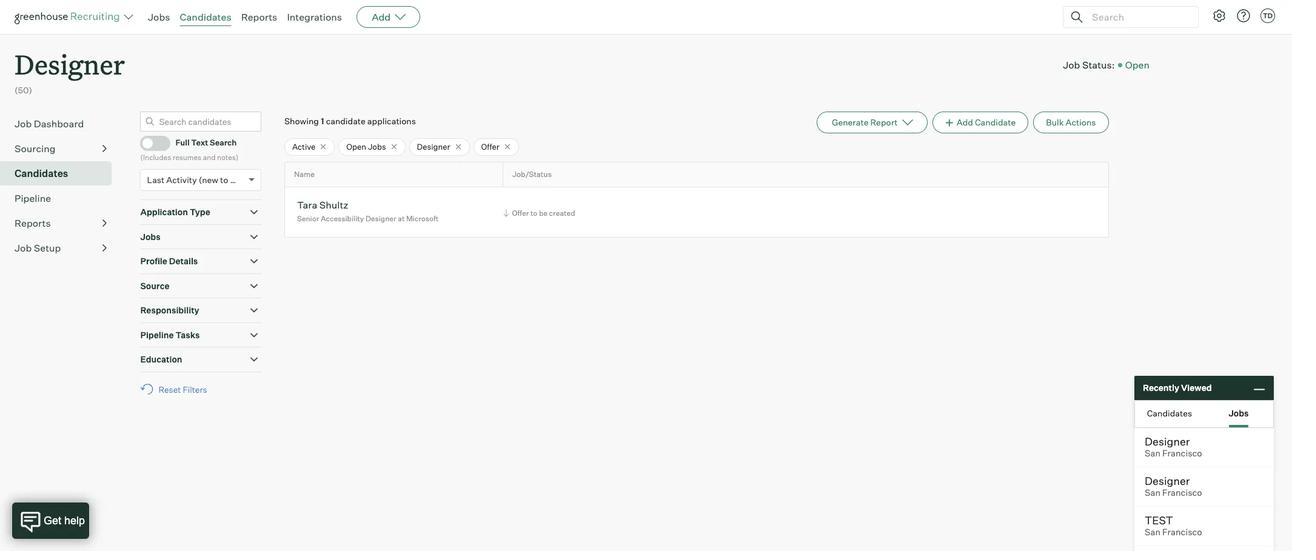 Task type: vqa. For each thing, say whether or not it's contained in the screenshot.
'Configure' image
yes



Task type: locate. For each thing, give the bounding box(es) containing it.
1 horizontal spatial offer
[[512, 208, 529, 218]]

candidates down the sourcing
[[15, 167, 68, 179]]

reports link
[[241, 11, 277, 23], [15, 216, 107, 230]]

integrations
[[287, 11, 342, 23]]

2 vertical spatial san
[[1145, 527, 1161, 538]]

add
[[372, 11, 391, 23], [957, 117, 974, 127]]

profile
[[140, 256, 167, 266]]

offer to be created link
[[501, 207, 578, 219]]

job
[[1064, 59, 1081, 71], [15, 117, 32, 130], [15, 242, 32, 254]]

0 horizontal spatial reports link
[[15, 216, 107, 230]]

reset filters
[[159, 384, 207, 395]]

2 san from the top
[[1145, 488, 1161, 499]]

1 horizontal spatial open
[[1126, 59, 1150, 71]]

to left be
[[531, 208, 538, 218]]

recently viewed
[[1143, 383, 1212, 393]]

candidates inside "tab list"
[[1148, 408, 1193, 418]]

to left old)
[[220, 175, 228, 185]]

open jobs
[[347, 142, 386, 151]]

0 vertical spatial open
[[1126, 59, 1150, 71]]

1 vertical spatial candidates link
[[15, 166, 107, 181]]

pipeline inside the pipeline link
[[15, 192, 51, 204]]

job setup link
[[15, 241, 107, 255]]

reports link up job setup link
[[15, 216, 107, 230]]

at
[[398, 214, 405, 223]]

bulk
[[1047, 117, 1064, 127]]

0 vertical spatial pipeline
[[15, 192, 51, 204]]

candidates right jobs link
[[180, 11, 232, 23]]

jobs
[[148, 11, 170, 23], [368, 142, 386, 151], [140, 232, 161, 242], [1229, 408, 1249, 418]]

pipeline
[[15, 192, 51, 204], [140, 330, 174, 340]]

report
[[871, 117, 898, 127]]

1 san from the top
[[1145, 448, 1161, 459]]

pipeline down the sourcing
[[15, 192, 51, 204]]

showing
[[284, 116, 319, 126]]

open right status:
[[1126, 59, 1150, 71]]

1 vertical spatial add
[[957, 117, 974, 127]]

candidates link right jobs link
[[180, 11, 232, 23]]

pipeline link
[[15, 191, 107, 205]]

1 horizontal spatial candidates link
[[180, 11, 232, 23]]

candidate
[[326, 116, 366, 126]]

senior
[[297, 214, 319, 223]]

tasks
[[176, 330, 200, 340]]

name
[[294, 170, 315, 179]]

2 horizontal spatial candidates
[[1148, 408, 1193, 418]]

2 vertical spatial job
[[15, 242, 32, 254]]

1 vertical spatial offer
[[512, 208, 529, 218]]

jobs link
[[148, 11, 170, 23]]

td
[[1264, 12, 1273, 20]]

integrations link
[[287, 11, 342, 23]]

1 vertical spatial san
[[1145, 488, 1161, 499]]

tara shultz link
[[297, 199, 349, 213]]

reports left integrations
[[241, 11, 277, 23]]

0 horizontal spatial candidates
[[15, 167, 68, 179]]

1 horizontal spatial to
[[531, 208, 538, 218]]

1 vertical spatial designer san francisco
[[1145, 474, 1203, 499]]

add candidate
[[957, 117, 1016, 127]]

designer (50)
[[15, 46, 125, 95]]

0 vertical spatial candidates
[[180, 11, 232, 23]]

applications
[[368, 116, 416, 126]]

3 francisco from the top
[[1163, 527, 1203, 538]]

0 vertical spatial job
[[1064, 59, 1081, 71]]

3 san from the top
[[1145, 527, 1161, 538]]

text
[[191, 138, 208, 148]]

(new
[[199, 175, 218, 185]]

1 horizontal spatial pipeline
[[140, 330, 174, 340]]

open
[[1126, 59, 1150, 71], [347, 142, 366, 151]]

search
[[210, 138, 237, 148]]

offer
[[481, 142, 500, 151], [512, 208, 529, 218]]

add inside add popup button
[[372, 11, 391, 23]]

accessibility
[[321, 214, 364, 223]]

reports link left integrations
[[241, 11, 277, 23]]

add for add
[[372, 11, 391, 23]]

1 vertical spatial open
[[347, 142, 366, 151]]

jobs inside "tab list"
[[1229, 408, 1249, 418]]

offer to be created
[[512, 208, 575, 218]]

sourcing link
[[15, 141, 107, 156]]

to
[[220, 175, 228, 185], [531, 208, 538, 218]]

1 vertical spatial pipeline
[[140, 330, 174, 340]]

0 horizontal spatial to
[[220, 175, 228, 185]]

san inside the test san francisco
[[1145, 527, 1161, 538]]

test
[[1145, 514, 1174, 527]]

pipeline up education
[[140, 330, 174, 340]]

0 vertical spatial to
[[220, 175, 228, 185]]

2 vertical spatial francisco
[[1163, 527, 1203, 538]]

2 vertical spatial candidates
[[1148, 408, 1193, 418]]

showing 1 candidate applications
[[284, 116, 416, 126]]

francisco
[[1163, 448, 1203, 459], [1163, 488, 1203, 499], [1163, 527, 1203, 538]]

created
[[549, 208, 575, 218]]

Search candidates field
[[140, 111, 262, 131]]

old)
[[230, 175, 246, 185]]

job/status
[[513, 170, 552, 179]]

1 vertical spatial candidates
[[15, 167, 68, 179]]

0 horizontal spatial pipeline
[[15, 192, 51, 204]]

0 horizontal spatial reports
[[15, 217, 51, 229]]

dashboard
[[34, 117, 84, 130]]

1 vertical spatial francisco
[[1163, 488, 1203, 499]]

0 vertical spatial offer
[[481, 142, 500, 151]]

designer san francisco down recently viewed
[[1145, 435, 1203, 459]]

application type
[[140, 207, 210, 217]]

job for job setup
[[15, 242, 32, 254]]

viewed
[[1182, 383, 1212, 393]]

reports up job setup
[[15, 217, 51, 229]]

0 vertical spatial add
[[372, 11, 391, 23]]

candidates link up the pipeline link
[[15, 166, 107, 181]]

candidates
[[180, 11, 232, 23], [15, 167, 68, 179], [1148, 408, 1193, 418]]

be
[[539, 208, 548, 218]]

candidates link
[[180, 11, 232, 23], [15, 166, 107, 181]]

designer san francisco
[[1145, 435, 1203, 459], [1145, 474, 1203, 499]]

1 francisco from the top
[[1163, 448, 1203, 459]]

details
[[169, 256, 198, 266]]

reset filters button
[[140, 378, 213, 401]]

job up the sourcing
[[15, 117, 32, 130]]

add candidate link
[[933, 111, 1029, 133]]

open down showing 1 candidate applications on the left top of the page
[[347, 142, 366, 151]]

full text search (includes resumes and notes)
[[140, 138, 239, 162]]

and
[[203, 153, 216, 162]]

1
[[321, 116, 324, 126]]

0 horizontal spatial offer
[[481, 142, 500, 151]]

0 vertical spatial reports
[[241, 11, 277, 23]]

0 horizontal spatial add
[[372, 11, 391, 23]]

sourcing
[[15, 142, 56, 154]]

status:
[[1083, 59, 1115, 71]]

candidate reports are now available! apply filters and select "view in app" element
[[817, 111, 928, 133]]

0 vertical spatial francisco
[[1163, 448, 1203, 459]]

filters
[[183, 384, 207, 395]]

candidates down recently viewed
[[1148, 408, 1193, 418]]

tab list
[[1136, 401, 1274, 428]]

0 vertical spatial candidates link
[[180, 11, 232, 23]]

job left the setup
[[15, 242, 32, 254]]

tara
[[297, 199, 317, 211]]

2 francisco from the top
[[1163, 488, 1203, 499]]

designer
[[15, 46, 125, 82], [417, 142, 450, 151], [366, 214, 397, 223], [1145, 435, 1190, 448], [1145, 474, 1190, 488]]

tara shultz senior accessibility designer at microsoft
[[297, 199, 439, 223]]

job left status:
[[1064, 59, 1081, 71]]

1 horizontal spatial reports
[[241, 11, 277, 23]]

generate report button
[[817, 111, 928, 133]]

designer san francisco up test
[[1145, 474, 1203, 499]]

san
[[1145, 448, 1161, 459], [1145, 488, 1161, 499], [1145, 527, 1161, 538]]

test san francisco
[[1145, 514, 1203, 538]]

0 vertical spatial designer san francisco
[[1145, 435, 1203, 459]]

responsibility
[[140, 305, 199, 316]]

candidate
[[975, 117, 1016, 127]]

1 horizontal spatial add
[[957, 117, 974, 127]]

generate
[[832, 117, 869, 127]]

add inside add candidate link
[[957, 117, 974, 127]]

0 vertical spatial san
[[1145, 448, 1161, 459]]

open for open jobs
[[347, 142, 366, 151]]

designer link
[[15, 34, 125, 84]]

last activity (new to old) option
[[147, 175, 246, 185]]

tab list containing candidates
[[1136, 401, 1274, 428]]

1 horizontal spatial reports link
[[241, 11, 277, 23]]

1 vertical spatial job
[[15, 117, 32, 130]]

0 horizontal spatial open
[[347, 142, 366, 151]]



Task type: describe. For each thing, give the bounding box(es) containing it.
(50)
[[15, 85, 32, 95]]

pipeline tasks
[[140, 330, 200, 340]]

offer for offer
[[481, 142, 500, 151]]

recently
[[1143, 383, 1180, 393]]

application
[[140, 207, 188, 217]]

add button
[[357, 6, 421, 28]]

microsoft
[[406, 214, 439, 223]]

td button
[[1259, 6, 1278, 25]]

profile details
[[140, 256, 198, 266]]

pipeline for pipeline
[[15, 192, 51, 204]]

candidates for candidates link to the left
[[15, 167, 68, 179]]

pipeline for pipeline tasks
[[140, 330, 174, 340]]

offer for offer to be created
[[512, 208, 529, 218]]

type
[[190, 207, 210, 217]]

greenhouse recruiting image
[[15, 10, 124, 24]]

job for job dashboard
[[15, 117, 32, 130]]

active
[[292, 142, 316, 151]]

education
[[140, 354, 182, 365]]

job setup
[[15, 242, 61, 254]]

0 vertical spatial reports link
[[241, 11, 277, 23]]

last
[[147, 175, 165, 185]]

reset
[[159, 384, 181, 395]]

resumes
[[173, 153, 201, 162]]

open for open
[[1126, 59, 1150, 71]]

francisco inside the test san francisco
[[1163, 527, 1203, 538]]

setup
[[34, 242, 61, 254]]

activity
[[166, 175, 197, 185]]

0 horizontal spatial candidates link
[[15, 166, 107, 181]]

job status:
[[1064, 59, 1115, 71]]

1 horizontal spatial candidates
[[180, 11, 232, 23]]

2 designer san francisco from the top
[[1145, 474, 1203, 499]]

notes)
[[217, 153, 239, 162]]

job dashboard link
[[15, 116, 107, 131]]

1 vertical spatial reports
[[15, 217, 51, 229]]

checkmark image
[[146, 138, 155, 147]]

1 designer san francisco from the top
[[1145, 435, 1203, 459]]

full
[[176, 138, 190, 148]]

shultz
[[320, 199, 349, 211]]

actions
[[1066, 117, 1097, 127]]

job for job status:
[[1064, 59, 1081, 71]]

configure image
[[1213, 8, 1227, 23]]

td button
[[1261, 8, 1276, 23]]

candidates for "tab list" containing candidates
[[1148, 408, 1193, 418]]

source
[[140, 281, 170, 291]]

1 vertical spatial reports link
[[15, 216, 107, 230]]

(includes
[[140, 153, 171, 162]]

job dashboard
[[15, 117, 84, 130]]

bulk actions
[[1047, 117, 1097, 127]]

1 vertical spatial to
[[531, 208, 538, 218]]

designer inside the tara shultz senior accessibility designer at microsoft
[[366, 214, 397, 223]]

Search text field
[[1089, 8, 1188, 26]]

add for add candidate
[[957, 117, 974, 127]]

bulk actions link
[[1034, 111, 1109, 133]]

generate report
[[832, 117, 898, 127]]

last activity (new to old)
[[147, 175, 246, 185]]



